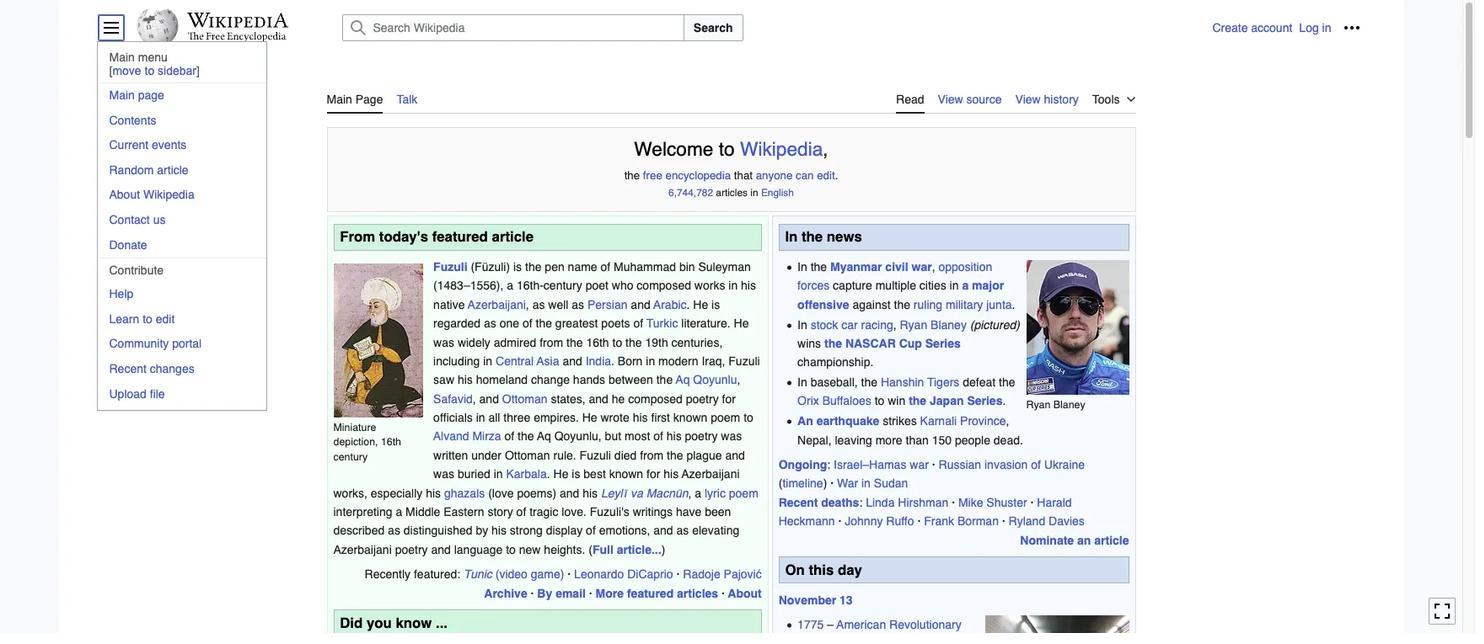 Task type: locate. For each thing, give the bounding box(es) containing it.
. inside the free encyclopedia that anyone can edit . 6,744,782 articles in english
[[835, 170, 838, 182]]

the free encyclopedia that anyone can edit . 6,744,782 articles in english
[[624, 170, 838, 199]]

anyone
[[756, 170, 793, 182]]

hanshin
[[881, 376, 924, 389]]

greatest
[[555, 317, 598, 331]]

1 horizontal spatial aq
[[676, 374, 690, 387]]

as down have
[[676, 525, 689, 538]]

0 horizontal spatial known
[[609, 468, 643, 482]]

myanmar
[[830, 260, 882, 274]]

0 vertical spatial ottoman
[[502, 393, 547, 406]]

) inside the ) is the pen name of muhammad bin suleyman (1483–1556), a 16th-century poet who composed works in his native
[[506, 260, 510, 274]]

2 horizontal spatial article
[[1094, 534, 1129, 548]]

he inside '. he is best known for his azerbaijani works, especially his'
[[553, 468, 568, 482]]

of inside russian invasion of ukraine timeline
[[1031, 459, 1041, 472]]

1 horizontal spatial fuzuli
[[580, 449, 611, 463]]

more
[[596, 587, 624, 601]]

0 horizontal spatial blaney
[[931, 318, 967, 332]]

page
[[138, 89, 164, 102]]

from
[[540, 336, 563, 349], [640, 449, 664, 463]]

main content containing welcome to
[[320, 76, 1143, 634]]

for inside states, and he composed poetry for officials in all three empires. he wrote his first known poem to alvand mirza
[[722, 393, 736, 406]]

1 vertical spatial featured
[[627, 587, 674, 601]]

for
[[722, 393, 736, 406], [647, 468, 660, 482]]

: down nepal,
[[827, 459, 830, 472]]

about down pajović
[[728, 587, 762, 601]]

2 horizontal spatial azerbaijani
[[682, 468, 740, 482]]

major
[[972, 279, 1004, 293]]

0 horizontal spatial article
[[157, 163, 189, 177]]

azerbaijani up lyric
[[682, 468, 740, 482]]

poetry up plague
[[685, 430, 718, 444]]

fuzuli right iraq,
[[729, 355, 760, 368]]

Search search field
[[322, 14, 1212, 41]]

1 horizontal spatial from
[[640, 449, 664, 463]]

1 horizontal spatial series
[[967, 395, 1003, 408]]

especially
[[371, 487, 423, 500]]

from today's featured article
[[340, 229, 534, 245]]

states,
[[551, 393, 586, 406]]

view
[[938, 93, 963, 106], [1015, 93, 1041, 106]]

0 vertical spatial for
[[722, 393, 736, 406]]

of inside the ) is the pen name of muhammad bin suleyman (1483–1556), a 16th-century poet who composed works in his native
[[601, 260, 610, 274]]

a inside the a major offensive
[[962, 279, 969, 293]]

0 vertical spatial from
[[540, 336, 563, 349]]

and down who on the left
[[631, 298, 650, 312]]

history
[[1044, 93, 1079, 106]]

0 horizontal spatial 16th
[[381, 436, 401, 449]]

recent down timeline link
[[779, 496, 818, 510]]

to down poets in the left of the page
[[612, 336, 622, 349]]

: up the johnny at the right bottom of the page
[[859, 496, 863, 510]]

0 horizontal spatial about
[[109, 188, 140, 202]]

1775 –
[[797, 619, 837, 632]]

homeland
[[476, 374, 528, 387]]

0 vertical spatial known
[[673, 411, 707, 425]]

poets
[[601, 317, 630, 331]]

his inside the ) is the pen name of muhammad bin suleyman (1483–1556), a 16th-century poet who composed works in his native
[[741, 279, 756, 293]]

main left page
[[327, 93, 352, 106]]

of left ukraine
[[1031, 459, 1041, 472]]

16th inside the miniature depiction, 16th century
[[381, 436, 401, 449]]

1 horizontal spatial article
[[492, 229, 534, 245]]

article up the füzuli
[[492, 229, 534, 245]]

0 vertical spatial poem
[[711, 411, 740, 425]]

recent inside recent changes link
[[109, 362, 147, 376]]

. left born
[[611, 355, 614, 368]]

menu
[[138, 51, 168, 64]]

upload
[[109, 387, 147, 401]]

. inside '. he is best known for his azerbaijani works, especially his'
[[547, 468, 550, 482]]

the up 16th-
[[525, 260, 542, 274]]

iraq,
[[702, 355, 725, 368]]

and left he
[[589, 393, 609, 406]]

(1483–1556),
[[433, 279, 504, 293]]

ghazals (love poems) and his leylī va macnūn , a lyric poem interpreting a middle eastern story of tragic love. fuzuli's writings have been described as distinguished by his strong display of emotions, and as elevating azerbaijani poetry and language to new heights. (
[[333, 487, 758, 557]]

edit inside 'link'
[[156, 313, 175, 326]]

composed inside the ) is the pen name of muhammad bin suleyman (1483–1556), a 16th-century poet who composed works in his native
[[637, 279, 691, 293]]

1 vertical spatial for
[[647, 468, 660, 482]]

1 vertical spatial recent
[[779, 496, 818, 510]]

miniature depiction, 16th century image
[[333, 264, 423, 418]]

1 vertical spatial 16th
[[381, 436, 401, 449]]

, inside in stock car racing , ryan blaney (pictured) wins the nascar cup series championship. in baseball, the hanshin tigers defeat the orix buffaloes to win the japan series .
[[893, 318, 897, 332]]

1 horizontal spatial (
[[589, 544, 593, 557]]

1 horizontal spatial )
[[661, 544, 665, 557]]

2 vertical spatial azerbaijani
[[333, 544, 392, 557]]

his down including
[[458, 374, 473, 387]]

0 vertical spatial edit
[[817, 170, 835, 182]]

1 horizontal spatial about
[[728, 587, 762, 601]]

known right first
[[673, 411, 707, 425]]

writings
[[633, 506, 673, 519]]

he inside . he is regarded as one of the greatest poets of
[[693, 298, 708, 312]]

wikipedia up us
[[143, 188, 194, 202]]

featured:
[[414, 568, 460, 582]]

in down 19th
[[646, 355, 655, 368]]

known inside states, and he composed poetry for officials in all three empires. he wrote his first known poem to alvand mirza
[[673, 411, 707, 425]]

1 vertical spatial known
[[609, 468, 643, 482]]

from down most
[[640, 449, 664, 463]]

in inside the free encyclopedia that anyone can edit . 6,744,782 articles in english
[[750, 187, 758, 199]]

between
[[608, 374, 653, 387]]

been
[[705, 506, 731, 519]]

an
[[1077, 534, 1091, 548]]

0 vertical spatial article
[[157, 163, 189, 177]]

is for the
[[712, 298, 720, 312]]

1 horizontal spatial known
[[673, 411, 707, 425]]

(video
[[495, 568, 528, 582]]

was
[[433, 336, 454, 349], [721, 430, 742, 444], [433, 468, 454, 482]]

) is the pen name of muhammad bin suleyman (1483–1556), a 16th-century poet who composed works in his native
[[433, 260, 756, 312]]

more
[[876, 434, 902, 447]]

wikipedia image
[[187, 13, 288, 28]]

1 vertical spatial composed
[[628, 393, 683, 406]]

main inside "main menu move to sidebar"
[[109, 51, 135, 64]]

1 horizontal spatial wikipedia
[[740, 139, 823, 160]]

fuzuli ( füzuli
[[433, 260, 506, 274]]

1 vertical spatial about
[[728, 587, 762, 601]]

menu image
[[102, 19, 119, 36]]

in down that
[[750, 187, 758, 199]]

is inside . he is regarded as one of the greatest poets of
[[712, 298, 720, 312]]

0 horizontal spatial century
[[333, 451, 368, 463]]

in down suleyman
[[729, 279, 738, 293]]

. inside . born in modern iraq, fuzuli saw his homeland change hands between the
[[611, 355, 614, 368]]

was down "written"
[[433, 468, 454, 482]]

. up literature.
[[687, 298, 690, 312]]

ryan up ukraine
[[1026, 399, 1051, 411]]

in up ruling military junta "link" at the right of page
[[950, 279, 959, 293]]

he for literature. he was widely admired from the 16th to the 19th centuries, including in
[[734, 317, 749, 331]]

is up 16th-
[[513, 260, 522, 274]]

frank
[[924, 515, 954, 529]]

0 vertical spatial century
[[544, 279, 582, 293]]

0 horizontal spatial )
[[506, 260, 510, 274]]

more featured articles
[[596, 587, 718, 601]]

0 horizontal spatial is
[[513, 260, 522, 274]]

1 horizontal spatial ryan
[[1026, 399, 1051, 411]]

recent inside main content
[[779, 496, 818, 510]]

poem inside states, and he composed poetry for officials in all three empires. he wrote his first known poem to alvand mirza
[[711, 411, 740, 425]]

poetry up recently featured: on the left bottom of page
[[395, 544, 428, 557]]

0 vertical spatial poetry
[[686, 393, 719, 406]]

sidebar
[[158, 64, 196, 78]]

( up (1483–1556),
[[471, 260, 475, 274]]

by
[[476, 525, 488, 538]]

1 vertical spatial aq
[[537, 430, 551, 444]]

article down events
[[157, 163, 189, 177]]

about for about link
[[728, 587, 762, 601]]

of right one
[[523, 317, 532, 331]]

0 vertical spatial was
[[433, 336, 454, 349]]

, inside ghazals (love poems) and his leylī va macnūn , a lyric poem interpreting a middle eastern story of tragic love. fuzuli's writings have been described as distinguished by his strong display of emotions, and as elevating azerbaijani poetry and language to new heights. (
[[688, 487, 692, 500]]

qoyunlu
[[693, 374, 737, 387]]

0 vertical spatial 16th
[[586, 336, 609, 349]]

blaney inside in stock car racing , ryan blaney (pictured) wins the nascar cup series championship. in baseball, the hanshin tigers defeat the orix buffaloes to win the japan series .
[[931, 318, 967, 332]]

in inside of the aq qoyunlu, but most of his poetry was written under ottoman rule. fuzuli died from the plague and was buried in
[[494, 468, 503, 482]]

0 horizontal spatial (
[[471, 260, 475, 274]]

the inside the free encyclopedia that anyone can edit . 6,744,782 articles in english
[[624, 170, 640, 182]]

about up contact
[[109, 188, 140, 202]]

azerbaijani up one
[[468, 298, 526, 312]]

invasion
[[985, 459, 1028, 472]]

2 vertical spatial is
[[572, 468, 580, 482]]

india
[[586, 355, 611, 368]]

his inside states, and he composed poetry for officials in all three empires. he wrote his first known poem to alvand mirza
[[633, 411, 648, 425]]

and
[[631, 298, 650, 312], [563, 355, 582, 368], [479, 393, 499, 406], [589, 393, 609, 406], [725, 449, 745, 463], [560, 487, 579, 500], [653, 525, 673, 538], [431, 544, 451, 557]]

1 vertical spatial poetry
[[685, 430, 718, 444]]

opposition
[[939, 260, 992, 274]]

in up forces
[[797, 260, 807, 274]]

aq down empires.
[[537, 430, 551, 444]]

1 vertical spatial century
[[333, 451, 368, 463]]

edit
[[817, 170, 835, 182], [156, 313, 175, 326]]

of up strong
[[516, 506, 526, 519]]

poem down "qoyunlu"
[[711, 411, 740, 425]]

0 vertical spatial articles
[[716, 187, 748, 199]]

the down multiple
[[894, 298, 910, 312]]

0 horizontal spatial edit
[[156, 313, 175, 326]]

create
[[1212, 21, 1248, 35]]

is inside '. he is best known for his azerbaijani works, especially his'
[[572, 468, 580, 482]]

current
[[109, 138, 149, 152]]

azerbaijani down described
[[333, 544, 392, 557]]

.
[[835, 170, 838, 182], [687, 298, 690, 312], [1012, 298, 1015, 312], [611, 355, 614, 368], [1003, 395, 1006, 408], [547, 468, 550, 482]]

0 horizontal spatial ryan
[[900, 318, 927, 332]]

1 horizontal spatial recent
[[779, 496, 818, 510]]

to left the "win"
[[875, 395, 885, 408]]

nominate an article
[[1020, 534, 1129, 548]]

tigers
[[927, 376, 960, 389]]

the down "modern"
[[656, 374, 673, 387]]

recent changes link
[[97, 357, 266, 381]]

1 horizontal spatial for
[[722, 393, 736, 406]]

main down move
[[109, 89, 135, 102]]

composed up arabic
[[637, 279, 691, 293]]

wikipedia link
[[740, 139, 823, 160]]

of down three in the left of the page
[[504, 430, 514, 444]]

in up (love
[[494, 468, 503, 482]]

elevating
[[692, 525, 739, 538]]

to up that
[[719, 139, 735, 160]]

suleyman
[[698, 260, 751, 274]]

edit up community portal
[[156, 313, 175, 326]]

in up wins
[[797, 318, 807, 332]]

the down the hanshin tigers "link"
[[909, 395, 926, 408]]

0 horizontal spatial :
[[827, 459, 830, 472]]

main left menu
[[109, 51, 135, 64]]

karnali
[[920, 415, 957, 428]]

0 vertical spatial )
[[506, 260, 510, 274]]

. inside . he is regarded as one of the greatest poets of
[[687, 298, 690, 312]]

to right learn
[[143, 313, 152, 326]]

0 vertical spatial about
[[109, 188, 140, 202]]

the inside the ) is the pen name of muhammad bin suleyman (1483–1556), a 16th-century poet who composed works in his native
[[525, 260, 542, 274]]

the free encyclopedia image
[[188, 32, 287, 43]]

and right asia
[[563, 355, 582, 368]]

is left best
[[572, 468, 580, 482]]

poetry inside states, and he composed poetry for officials in all three empires. he wrote his first known poem to alvand mirza
[[686, 393, 719, 406]]

0 vertical spatial aq
[[676, 374, 690, 387]]

1 vertical spatial edit
[[156, 313, 175, 326]]

frank borman link
[[924, 515, 999, 529]]

2 view from the left
[[1015, 93, 1041, 106]]

0 horizontal spatial fuzuli
[[433, 260, 467, 274]]

his right by on the bottom of the page
[[491, 525, 507, 538]]

wikipedia up anyone
[[740, 139, 823, 160]]

0 vertical spatial fuzuli
[[433, 260, 467, 274]]

radoje
[[683, 568, 720, 582]]

hirshman
[[898, 496, 948, 510]]

1 vertical spatial ottoman
[[505, 449, 550, 463]]

he right literature.
[[734, 317, 749, 331]]

for inside '. he is best known for his azerbaijani works, especially his'
[[647, 468, 660, 482]]

in down english "link"
[[785, 229, 798, 245]]

0 vertical spatial composed
[[637, 279, 691, 293]]

aq
[[676, 374, 690, 387], [537, 430, 551, 444]]

in the news
[[785, 229, 862, 245]]

junta
[[986, 298, 1012, 312]]

0 vertical spatial recent
[[109, 362, 147, 376]]

0 horizontal spatial recent
[[109, 362, 147, 376]]

of up poet
[[601, 260, 610, 274]]

learn to edit link
[[97, 307, 266, 331]]

but
[[605, 430, 621, 444]]

he for . he is regarded as one of the greatest poets of
[[693, 298, 708, 312]]

view for view source
[[938, 93, 963, 106]]

century up well at the top left
[[544, 279, 582, 293]]

about for about wikipedia
[[109, 188, 140, 202]]

1 vertical spatial series
[[967, 395, 1003, 408]]

0 horizontal spatial azerbaijani
[[333, 544, 392, 557]]

you
[[367, 615, 392, 632]]

widely
[[458, 336, 490, 349]]

19th
[[645, 336, 668, 349]]

revolutionary
[[889, 619, 961, 632]]

tunic
[[464, 568, 492, 582]]

is down 'works'
[[712, 298, 720, 312]]

his down suleyman
[[741, 279, 756, 293]]

0 vertical spatial blaney
[[931, 318, 967, 332]]

view left history at top
[[1015, 93, 1041, 106]]

leonardo
[[574, 568, 624, 582]]

poetry inside ghazals (love poems) and his leylī va macnūn , a lyric poem interpreting a middle eastern story of tragic love. fuzuli's writings have been described as distinguished by his strong display of emotions, and as elevating azerbaijani poetry and language to new heights. (
[[395, 544, 428, 557]]

1 horizontal spatial is
[[572, 468, 580, 482]]

articles down that
[[716, 187, 748, 199]]

to inside in stock car racing , ryan blaney (pictured) wins the nascar cup series championship. in baseball, the hanshin tigers defeat the orix buffaloes to win the japan series .
[[875, 395, 885, 408]]

–
[[827, 619, 834, 632]]

and up all
[[479, 393, 499, 406]]

1 horizontal spatial century
[[544, 279, 582, 293]]

current events
[[109, 138, 187, 152]]

. up the poems)
[[547, 468, 550, 482]]

story
[[488, 506, 513, 519]]

1775
[[797, 619, 824, 632]]

name
[[568, 260, 597, 274]]

1 vertical spatial article
[[492, 229, 534, 245]]

1 horizontal spatial 16th
[[586, 336, 609, 349]]

india link
[[586, 355, 611, 368]]

help
[[109, 288, 133, 301]]

1 horizontal spatial featured
[[627, 587, 674, 601]]

main content
[[320, 76, 1143, 634]]

his up macnūn
[[664, 468, 679, 482]]

fuzuli up best
[[580, 449, 611, 463]]

16th up 'india'
[[586, 336, 609, 349]]

1 vertical spatial blaney
[[1053, 399, 1085, 411]]

he inside states, and he composed poetry for officials in all three empires. he wrote his first known poem to alvand mirza
[[582, 411, 597, 425]]

azerbaijani , as well as persian and arabic
[[468, 298, 687, 312]]

the up forces
[[811, 260, 827, 274]]

the up buffaloes
[[861, 376, 878, 389]]

in inside the literature. he was widely admired from the 16th to the 19th centuries, including in
[[483, 355, 492, 368]]

in the myanmar civil war ,
[[797, 260, 939, 274]]

. up the province at the bottom
[[1003, 395, 1006, 408]]

full article...
[[593, 544, 661, 557]]

, inside , nepal, leaving more than 150 people dead.
[[1006, 415, 1009, 428]]

a left 16th-
[[507, 279, 513, 293]]

he up literature.
[[693, 298, 708, 312]]

1 vertical spatial poem
[[729, 487, 758, 500]]

in inside the ) is the pen name of muhammad bin suleyman (1483–1556), a 16th-century poet who composed works in his native
[[729, 279, 738, 293]]

recent up upload
[[109, 362, 147, 376]]

literature.
[[681, 317, 731, 331]]

0 horizontal spatial view
[[938, 93, 963, 106]]

0 horizontal spatial featured
[[432, 229, 488, 245]]

1 vertical spatial from
[[640, 449, 664, 463]]

linda
[[866, 496, 895, 510]]

he inside the literature. he was widely admired from the 16th to the 19th centuries, including in
[[734, 317, 749, 331]]

buried
[[458, 468, 490, 482]]

the left free link
[[624, 170, 640, 182]]

1 view from the left
[[938, 93, 963, 106]]

from up central asia and india
[[540, 336, 563, 349]]

to inside ghazals (love poems) and his leylī va macnūn , a lyric poem interpreting a middle eastern story of tragic love. fuzuli's writings have been described as distinguished by his strong display of emotions, and as elevating azerbaijani poetry and language to new heights. (
[[506, 544, 516, 557]]

blaney down ruling military junta "link" at the right of page
[[931, 318, 967, 332]]

described
[[333, 525, 385, 538]]

1 horizontal spatial azerbaijani
[[468, 298, 526, 312]]

1 horizontal spatial edit
[[817, 170, 835, 182]]

1 vertical spatial wikipedia
[[143, 188, 194, 202]]

fuzuli inside of the aq qoyunlu, but most of his poetry was written under ottoman rule. fuzuli died from the plague and was buried in
[[580, 449, 611, 463]]

on
[[785, 562, 805, 579]]

0 horizontal spatial from
[[540, 336, 563, 349]]

ryan blaney
[[1026, 399, 1085, 411]]

blaney up ukraine
[[1053, 399, 1085, 411]]

0 vertical spatial featured
[[432, 229, 488, 245]]

series down ryan blaney link at the right bottom of page
[[925, 337, 961, 351]]

the left plague
[[667, 449, 683, 463]]

0 horizontal spatial aq
[[537, 430, 551, 444]]

view left 'source'
[[938, 93, 963, 106]]

to right move
[[145, 64, 154, 78]]

edit right can
[[817, 170, 835, 182]]

century inside the miniature depiction, 16th century
[[333, 451, 368, 463]]

1 horizontal spatial :
[[859, 496, 863, 510]]

0 vertical spatial wikipedia
[[740, 139, 823, 160]]

was up plague
[[721, 430, 742, 444]]

to left an
[[744, 411, 753, 425]]

main for main page
[[109, 89, 135, 102]]

most
[[625, 430, 650, 444]]

aq inside of the aq qoyunlu, but most of his poetry was written under ottoman rule. fuzuli died from the plague and was buried in
[[537, 430, 551, 444]]

1 vertical spatial is
[[712, 298, 720, 312]]

forces
[[797, 279, 830, 293]]

fuzuli link
[[433, 260, 467, 274]]

the down well at the top left
[[536, 317, 552, 331]]

talk link
[[397, 83, 418, 112]]

0 vertical spatial (
[[471, 260, 475, 274]]

composed up first
[[628, 393, 683, 406]]

ryan up cup
[[900, 318, 927, 332]]

2 vertical spatial poetry
[[395, 544, 428, 557]]

and right plague
[[725, 449, 745, 463]]

bin
[[679, 260, 695, 274]]

alvand mirza link
[[433, 430, 501, 444]]

1 vertical spatial )
[[661, 544, 665, 557]]

1 horizontal spatial blaney
[[1053, 399, 1085, 411]]

0 horizontal spatial for
[[647, 468, 660, 482]]

2 vertical spatial fuzuli
[[580, 449, 611, 463]]

to left new
[[506, 544, 516, 557]]

a
[[507, 279, 513, 293], [962, 279, 969, 293], [695, 487, 701, 500], [396, 506, 402, 519]]

0 vertical spatial ryan
[[900, 318, 927, 332]]

central asia link
[[496, 355, 559, 368]]



Task type: vqa. For each thing, say whether or not it's contained in the screenshot.
T-
no



Task type: describe. For each thing, give the bounding box(es) containing it.
page
[[355, 93, 383, 106]]

to inside 'link'
[[143, 313, 152, 326]]

1 vertical spatial war
[[910, 459, 929, 472]]

fuzuli inside . born in modern iraq, fuzuli saw his homeland change hands between the
[[729, 355, 760, 368]]

ryan blaney link
[[900, 318, 967, 332]]

he for . he is best known for his azerbaijani works, especially his
[[553, 468, 568, 482]]

as left well at the top left
[[532, 298, 545, 312]]

16th inside the literature. he was widely admired from the 16th to the 19th centuries, including in
[[586, 336, 609, 349]]

13
[[840, 594, 853, 607]]

his down best
[[583, 487, 598, 500]]

his inside . born in modern iraq, fuzuli saw his homeland change hands between the
[[458, 374, 473, 387]]

the right defeat
[[999, 376, 1015, 389]]

0 vertical spatial :
[[827, 459, 830, 472]]

upload file link
[[97, 382, 266, 406]]

füzuli
[[475, 260, 506, 274]]

to inside states, and he composed poetry for officials in all three empires. he wrote his first known poem to alvand mirza
[[744, 411, 753, 425]]

the down three in the left of the page
[[518, 430, 534, 444]]

century inside the ) is the pen name of muhammad bin suleyman (1483–1556), a 16th-century poet who composed works in his native
[[544, 279, 582, 293]]

his inside of the aq qoyunlu, but most of his poetry was written under ottoman rule. fuzuli died from the plague and was buried in
[[667, 430, 682, 444]]

english
[[761, 187, 794, 199]]

. up (pictured)
[[1012, 298, 1015, 312]]

can
[[796, 170, 814, 182]]

born
[[618, 355, 643, 368]]

a inside the ) is the pen name of muhammad bin suleyman (1483–1556), a 16th-century poet who composed works in his native
[[507, 279, 513, 293]]

well
[[548, 298, 568, 312]]

0 vertical spatial war
[[912, 260, 932, 274]]

karnali province link
[[920, 415, 1006, 428]]

source
[[966, 93, 1002, 106]]

1 vertical spatial articles
[[677, 587, 718, 601]]

the inside . he is regarded as one of the greatest poets of
[[536, 317, 552, 331]]

in inside states, and he composed poetry for officials in all three empires. he wrote his first known poem to alvand mirza
[[476, 411, 485, 425]]

karbala
[[506, 468, 547, 482]]

radoje pajović link
[[683, 568, 762, 582]]

in up orix
[[797, 376, 807, 389]]

view for view history
[[1015, 93, 1041, 106]]

macnūn
[[646, 487, 688, 500]]

is for azerbaijani
[[572, 468, 580, 482]]

safavid
[[433, 393, 473, 406]]

to inside the literature. he was widely admired from the 16th to the 19th centuries, including in
[[612, 336, 622, 349]]

1 vertical spatial ryan
[[1026, 399, 1051, 411]]

plague
[[686, 449, 722, 463]]

Search Wikipedia search field
[[342, 14, 684, 41]]

1 vertical spatial was
[[721, 430, 742, 444]]

central
[[496, 355, 534, 368]]

ryan inside in stock car racing , ryan blaney (pictured) wins the nascar cup series championship. in baseball, the hanshin tigers defeat the orix buffaloes to win the japan series .
[[900, 318, 927, 332]]

and inside states, and he composed poetry for officials in all three empires. he wrote his first known poem to alvand mirza
[[589, 393, 609, 406]]

opposition forces
[[797, 260, 992, 293]]

a down especially at the left bottom of page
[[396, 506, 402, 519]]

by email link
[[537, 587, 586, 601]]

aq qoyunlu link
[[676, 374, 737, 387]]

known inside '. he is best known for his azerbaijani works, especially his'
[[609, 468, 643, 482]]

in inside . born in modern iraq, fuzuli saw his homeland change hands between the
[[646, 355, 655, 368]]

in right war
[[861, 477, 871, 491]]

under
[[471, 449, 502, 463]]

edit inside the free encyclopedia that anyone can edit . 6,744,782 articles in english
[[817, 170, 835, 182]]

for for known
[[647, 468, 660, 482]]

who
[[612, 279, 633, 293]]

muhammad
[[614, 260, 676, 274]]

for for poetry
[[722, 393, 736, 406]]

from inside the literature. he was widely admired from the 16th to the 19th centuries, including in
[[540, 336, 563, 349]]

view history link
[[1015, 83, 1079, 112]]

poems)
[[517, 487, 556, 500]]

works
[[694, 279, 725, 293]]

against
[[853, 298, 891, 312]]

johnny ruffo link
[[845, 515, 914, 529]]

ongoing link
[[779, 459, 827, 472]]

azerbaijani inside ghazals (love poems) and his leylī va macnūn , a lyric poem interpreting a middle eastern story of tragic love. fuzuli's writings have been described as distinguished by his strong display of emotions, and as elevating azerbaijani poetry and language to new heights. (
[[333, 544, 392, 557]]

view source link
[[938, 83, 1002, 112]]

wikipedia inside main content
[[740, 139, 823, 160]]

of down "love." at the bottom left of page
[[586, 525, 596, 538]]

lyric
[[705, 487, 726, 500]]

and inside of the aq qoyunlu, but most of his poetry was written under ottoman rule. fuzuli died from the plague and was buried in
[[725, 449, 745, 463]]

poetry inside of the aq qoyunlu, but most of his poetry was written under ottoman rule. fuzuli died from the plague and was buried in
[[685, 430, 718, 444]]

distinguished
[[404, 525, 472, 538]]

literature. he was widely admired from the 16th to the 19th centuries, including in
[[433, 317, 749, 368]]

ryan blaney in may 2023 image
[[1026, 260, 1129, 395]]

main for main page
[[327, 93, 352, 106]]

community portal link
[[97, 332, 266, 356]]

pajović
[[724, 568, 762, 582]]

, nepal, leaving more than 150 people dead.
[[797, 415, 1023, 447]]

poem inside ghazals (love poems) and his leylī va macnūn , a lyric poem interpreting a middle eastern story of tragic love. fuzuli's writings have been described as distinguished by his strong display of emotions, and as elevating azerbaijani poetry and language to new heights. (
[[729, 487, 758, 500]]

arabic link
[[653, 298, 687, 312]]

capture multiple cities in
[[830, 279, 962, 293]]

was inside the literature. he was widely admired from the 16th to the 19th centuries, including in
[[433, 336, 454, 349]]

the down greatest on the left of the page
[[566, 336, 583, 349]]

mike shuster
[[958, 496, 1027, 510]]

of right poets in the left of the page
[[633, 317, 643, 331]]

persian
[[588, 298, 628, 312]]

timeline link
[[783, 477, 823, 491]]

in for in the myanmar civil war ,
[[797, 260, 807, 274]]

in for in the news
[[785, 229, 798, 245]]

recent for recent deaths :
[[779, 496, 818, 510]]

eastern
[[444, 506, 484, 519]]

leylī
[[601, 487, 627, 500]]

email
[[556, 587, 586, 601]]

as inside . he is regarded as one of the greatest poets of
[[484, 317, 496, 331]]

0 vertical spatial azerbaijani
[[468, 298, 526, 312]]

leonardo dicaprio
[[574, 568, 673, 582]]

works,
[[333, 487, 367, 500]]

the up "championship."
[[824, 337, 842, 351]]

in for in stock car racing , ryan blaney (pictured) wins the nascar cup series championship. in baseball, the hanshin tigers defeat the orix buffaloes to win the japan series .
[[797, 318, 807, 332]]

this
[[809, 562, 834, 579]]

ottoman inside of the aq qoyunlu, but most of his poetry was written under ottoman rule. fuzuli died from the plague and was buried in
[[505, 449, 550, 463]]

of down first
[[653, 430, 663, 444]]

central asia and india
[[496, 355, 611, 368]]

did
[[340, 615, 363, 632]]

as right described
[[388, 525, 400, 538]]

lyric poem link
[[705, 487, 758, 500]]

composed inside states, and he composed poetry for officials in all three empires. he wrote his first known poem to alvand mirza
[[628, 393, 683, 406]]

2 vertical spatial was
[[433, 468, 454, 482]]

the left news
[[802, 229, 823, 245]]

. he is best known for his azerbaijani works, especially his
[[333, 468, 740, 500]]

main for main menu move to sidebar
[[109, 51, 135, 64]]

main menu move to sidebar
[[109, 51, 196, 78]]

. inside in stock car racing , ryan blaney (pictured) wins the nascar cup series championship. in baseball, the hanshin tigers defeat the orix buffaloes to win the japan series .
[[1003, 395, 1006, 408]]

aq inside aq qoyunlu , safavid , and ottoman
[[676, 374, 690, 387]]

strikes
[[883, 415, 917, 428]]

centuries,
[[671, 336, 723, 349]]

saw
[[433, 374, 454, 387]]

turkic
[[646, 317, 678, 331]]

he
[[612, 393, 625, 406]]

qoyunlu,
[[554, 430, 602, 444]]

is inside the ) is the pen name of muhammad bin suleyman (1483–1556), a 16th-century poet who composed works in his native
[[513, 260, 522, 274]]

three
[[504, 411, 530, 425]]

from inside of the aq qoyunlu, but most of his poetry was written under ottoman rule. fuzuli died from the plague and was buried in
[[640, 449, 664, 463]]

2 vertical spatial article
[[1094, 534, 1129, 548]]

0 horizontal spatial wikipedia
[[143, 188, 194, 202]]

know ...
[[396, 615, 448, 632]]

johnny ruffo
[[845, 515, 914, 529]]

personal tools navigation
[[1212, 14, 1365, 41]]

fullscreen image
[[1434, 604, 1451, 621]]

japan
[[930, 395, 964, 408]]

heckmann
[[779, 515, 835, 529]]

mike shuster link
[[958, 496, 1027, 510]]

american
[[837, 619, 886, 632]]

random article
[[109, 163, 189, 177]]

current events link
[[97, 133, 266, 157]]

azerbaijani inside '. he is best known for his azerbaijani works, especially his'
[[682, 468, 740, 482]]

israel–hamas war
[[834, 459, 929, 472]]

an earthquake link
[[797, 415, 879, 428]]

and down distinguished
[[431, 544, 451, 557]]

1 vertical spatial :
[[859, 496, 863, 510]]

nominate an article link
[[1020, 534, 1129, 548]]

file
[[150, 387, 165, 401]]

the inside . born in modern iraq, fuzuli saw his homeland change hands between the
[[656, 374, 673, 387]]

recent changes
[[109, 362, 194, 376]]

his up middle
[[426, 487, 441, 500]]

ongoing :
[[779, 459, 834, 472]]

all
[[488, 411, 500, 425]]

community portal
[[109, 337, 202, 351]]

the up born
[[625, 336, 642, 349]]

ottoman inside aq qoyunlu , safavid , and ottoman
[[502, 393, 547, 406]]

log in and more options image
[[1343, 19, 1360, 36]]

and up "love." at the bottom left of page
[[560, 487, 579, 500]]

( inside ghazals (love poems) and his leylī va macnūn , a lyric poem interpreting a middle eastern story of tragic love. fuzuli's writings have been described as distinguished by his strong display of emotions, and as elevating azerbaijani poetry and language to new heights. (
[[589, 544, 593, 557]]

news
[[827, 229, 862, 245]]

0 horizontal spatial series
[[925, 337, 961, 351]]

written
[[433, 449, 468, 463]]

as up greatest on the left of the page
[[572, 298, 584, 312]]

articles inside the free encyclopedia that anyone can edit . 6,744,782 articles in english
[[716, 187, 748, 199]]

ottoman link
[[502, 393, 547, 406]]

timeline
[[783, 477, 823, 491]]

a left lyric
[[695, 487, 701, 500]]

stock car racing link
[[811, 318, 893, 332]]

16th-
[[517, 279, 544, 293]]

fuzuli's
[[590, 506, 629, 519]]

(love
[[488, 487, 514, 500]]

and inside aq qoyunlu , safavid , and ottoman
[[479, 393, 499, 406]]

game)
[[531, 568, 564, 582]]

in stock car racing , ryan blaney (pictured) wins the nascar cup series championship. in baseball, the hanshin tigers defeat the orix buffaloes to win the japan series .
[[797, 318, 1020, 408]]

recent for recent changes
[[109, 362, 147, 376]]

to inside "main menu move to sidebar"
[[145, 64, 154, 78]]

miniature
[[333, 421, 376, 434]]

emotions,
[[599, 525, 650, 538]]

of the aq qoyunlu, but most of his poetry was written under ottoman rule. fuzuli died from the plague and was buried in
[[433, 430, 745, 482]]

in inside the personal tools navigation
[[1322, 21, 1331, 35]]

and down writings
[[653, 525, 673, 538]]

earthquake
[[816, 415, 879, 428]]



